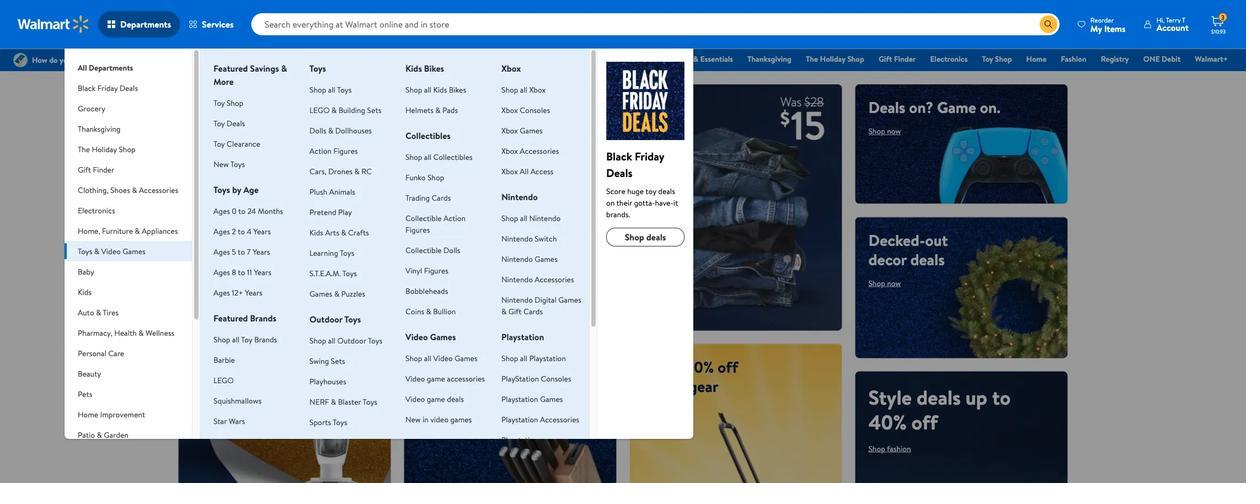 Task type: vqa. For each thing, say whether or not it's contained in the screenshot.


Task type: locate. For each thing, give the bounding box(es) containing it.
friday inside black friday deals "link"
[[609, 54, 630, 64]]

barbie link
[[214, 354, 235, 365]]

0 vertical spatial lego
[[310, 105, 330, 115]]

1 vertical spatial huge
[[627, 186, 644, 196]]

the holiday shop for the holiday shop link
[[806, 54, 864, 64]]

grocery inside the grocery & essentials link
[[665, 54, 691, 64]]

1 horizontal spatial the holiday shop
[[806, 54, 864, 64]]

all up black friday deals dropdown button
[[78, 62, 87, 73]]

collectibles up shop all collectibles link
[[406, 130, 451, 142]]

0 vertical spatial consoles
[[520, 105, 550, 115]]

thanksgiving inside dropdown button
[[78, 123, 121, 134]]

toy inside toy shop link
[[982, 54, 993, 64]]

up inside the style deals up to 40% off
[[966, 383, 988, 411]]

0 horizontal spatial finder
[[93, 164, 114, 175]]

toy
[[982, 54, 993, 64], [214, 97, 225, 108], [214, 118, 225, 129], [214, 138, 225, 149], [241, 334, 252, 345]]

playstation for playstation
[[502, 331, 544, 343]]

lego link
[[214, 375, 234, 386]]

1 vertical spatial finder
[[93, 164, 114, 175]]

kids for kids arts & crafts
[[310, 227, 323, 238]]

shoes
[[110, 185, 130, 195]]

black inside "link"
[[589, 54, 607, 64]]

3 ages from the top
[[214, 246, 230, 257]]

deals inside the style deals up to 40% off
[[917, 383, 961, 411]]

collectibles up funko shop
[[433, 151, 473, 162]]

0 vertical spatial bikes
[[424, 62, 444, 74]]

now up barbie link
[[210, 335, 224, 346]]

0 vertical spatial gift finder
[[879, 54, 916, 64]]

4 ages from the top
[[214, 267, 230, 278]]

gift finder up clothing,
[[78, 164, 114, 175]]

40% right up
[[684, 356, 714, 378]]

0 vertical spatial game
[[427, 373, 445, 384]]

holiday
[[820, 54, 846, 64], [92, 144, 117, 154]]

1 horizontal spatial dolls
[[444, 245, 460, 255]]

0 horizontal spatial huge
[[301, 97, 334, 118]]

1 vertical spatial new
[[406, 414, 421, 425]]

off inside the style deals up to 40% off
[[912, 408, 938, 436]]

video
[[430, 414, 449, 425]]

black inside dropdown button
[[78, 82, 96, 93]]

terry
[[1166, 15, 1181, 25]]

gift down nintendo accessories
[[509, 306, 522, 317]]

trampolines
[[310, 437, 349, 448]]

games right the digital
[[559, 294, 581, 305]]

cards down downloadable at left bottom
[[517, 458, 536, 468]]

games
[[450, 414, 472, 425]]

all left access
[[520, 166, 529, 177]]

gift finder left the electronics link
[[879, 54, 916, 64]]

friday inside black friday deals dropdown button
[[97, 82, 118, 93]]

video
[[101, 246, 121, 257], [406, 331, 428, 343], [433, 353, 453, 364], [406, 373, 425, 384], [406, 394, 425, 404]]

40% inside "up to 40% off sports gear"
[[684, 356, 714, 378]]

lego down shop all toys link
[[310, 105, 330, 115]]

holiday inside dropdown button
[[92, 144, 117, 154]]

friday down all departments
[[97, 82, 118, 93]]

0 horizontal spatial 40%
[[684, 356, 714, 378]]

1 vertical spatial the holiday shop
[[78, 144, 136, 154]]

gift inside dropdown button
[[78, 164, 91, 175]]

new left in
[[406, 414, 421, 425]]

deals down walmart site-wide search field
[[632, 54, 650, 64]]

the right thanksgiving link
[[806, 54, 818, 64]]

0 vertical spatial off
[[192, 300, 218, 328]]

2 featured from the top
[[214, 312, 248, 324]]

electronics up game
[[930, 54, 968, 64]]

all up swing sets
[[328, 335, 336, 346]]

2 ages from the top
[[214, 226, 230, 237]]

shop all video games link
[[406, 353, 478, 364]]

friday inside black friday deals score huge toy deals on their gotta-have-it brands.
[[635, 148, 664, 164]]

grocery
[[665, 54, 691, 64], [78, 103, 105, 114]]

now for home deals are served
[[436, 385, 450, 396]]

0 vertical spatial new
[[214, 159, 229, 169]]

personal care
[[78, 348, 124, 359]]

30%
[[242, 276, 278, 303]]

action up cars,
[[310, 145, 332, 156]]

toy right the electronics link
[[982, 54, 993, 64]]

cards inside playstation downloadable games & gift cards
[[517, 458, 536, 468]]

video for video game accessories
[[406, 373, 425, 384]]

0 vertical spatial black friday deals
[[589, 54, 650, 64]]

featured for featured savings & more
[[214, 62, 248, 74]]

2 vertical spatial cards
[[517, 458, 536, 468]]

building
[[339, 105, 365, 115]]

thanksgiving down the grocery dropdown button
[[78, 123, 121, 134]]

items
[[1104, 22, 1126, 34]]

kids arts & crafts link
[[310, 227, 369, 238]]

1 horizontal spatial off
[[718, 356, 738, 378]]

game up new in video games link
[[427, 394, 445, 404]]

1 vertical spatial collectible
[[406, 245, 442, 255]]

xbox games
[[502, 125, 543, 136]]

& inside dropdown button
[[94, 246, 99, 257]]

games & puzzles
[[310, 288, 365, 299]]

collectible down trading cards link
[[406, 213, 442, 223]]

shop now link for home deals up to 30% off
[[192, 335, 224, 346]]

deals inside shop deals link
[[646, 231, 666, 243]]

kids up auto
[[78, 287, 92, 297]]

games inside nintendo digital games & gift cards
[[559, 294, 581, 305]]

2 vertical spatial black
[[606, 148, 632, 164]]

electronics inside dropdown button
[[78, 205, 115, 216]]

1 vertical spatial cards
[[524, 306, 543, 317]]

home for home deals are served
[[417, 356, 458, 378]]

fashion link
[[1056, 53, 1092, 65]]

1 vertical spatial all
[[520, 166, 529, 177]]

nintendo up switch
[[529, 213, 561, 223]]

thanksgiving for thanksgiving link
[[748, 54, 792, 64]]

the inside dropdown button
[[78, 144, 90, 154]]

lego for lego link
[[214, 375, 234, 386]]

nintendo for nintendo accessories
[[502, 274, 533, 285]]

toy down more
[[214, 97, 225, 108]]

figures for action
[[334, 145, 358, 156]]

grocery for grocery & essentials
[[665, 54, 691, 64]]

playstation games
[[502, 394, 563, 404]]

ages 0 to 24 months link
[[214, 206, 283, 216]]

crafts
[[348, 227, 369, 238]]

home for home improvement
[[78, 409, 98, 420]]

2 vertical spatial friday
[[635, 148, 664, 164]]

cards down the digital
[[524, 306, 543, 317]]

all down featured brands
[[232, 334, 240, 345]]

figures
[[334, 145, 358, 156], [406, 224, 430, 235], [424, 265, 449, 276]]

off for home deals up to 30% off
[[192, 300, 218, 328]]

the for the holiday shop dropdown button
[[78, 144, 90, 154]]

years right 7
[[253, 246, 270, 257]]

games right downloadable at left bottom
[[551, 446, 574, 457]]

1 vertical spatial off
[[718, 356, 738, 378]]

1 vertical spatial figures
[[406, 224, 430, 235]]

the for the holiday shop link
[[806, 54, 818, 64]]

consoles down shop all playstation
[[541, 373, 571, 384]]

games
[[520, 125, 543, 136], [123, 246, 145, 257], [535, 254, 558, 264], [310, 288, 332, 299], [559, 294, 581, 305], [430, 331, 456, 343], [455, 353, 478, 364], [540, 394, 563, 404], [551, 446, 574, 457]]

1 horizontal spatial black friday deals
[[589, 54, 650, 64]]

1 vertical spatial friday
[[97, 82, 118, 93]]

0 vertical spatial sets
[[367, 105, 381, 115]]

style
[[869, 383, 912, 411]]

xbox all access
[[502, 166, 554, 177]]

up inside home deals up to 30% off
[[192, 276, 214, 303]]

black friday deals inside dropdown button
[[78, 82, 138, 93]]

shop all kids bikes
[[406, 84, 466, 95]]

clothing, shoes & accessories
[[78, 185, 178, 195]]

toy shop left home link
[[982, 54, 1012, 64]]

& down home,
[[94, 246, 99, 257]]

gift down downloadable at left bottom
[[502, 458, 515, 468]]

kids left arts
[[310, 227, 323, 238]]

2 collectible from the top
[[406, 245, 442, 255]]

1 horizontal spatial huge
[[627, 186, 644, 196]]

clothing, shoes & accessories button
[[65, 180, 192, 200]]

7
[[247, 246, 251, 257]]

toys & video games image
[[606, 62, 685, 140]]

0 horizontal spatial new
[[214, 159, 229, 169]]

toy down savings
[[214, 138, 225, 149]]

all for video games
[[424, 353, 432, 364]]

0 horizontal spatial electronics
[[78, 205, 115, 216]]

friday up the toy
[[635, 148, 664, 164]]

1 horizontal spatial up
[[966, 383, 988, 411]]

video for video game deals
[[406, 394, 425, 404]]

black friday deals button
[[65, 78, 192, 98]]

kids bikes
[[406, 62, 444, 74]]

1 vertical spatial 40%
[[869, 408, 907, 436]]

fisher-price link
[[214, 436, 254, 447]]

huge down shop all toys link
[[301, 97, 334, 118]]

home inside dropdown button
[[78, 409, 98, 420]]

high tech gifts, huge savings
[[192, 97, 334, 137]]

action down trading cards link
[[444, 213, 466, 223]]

shop deals
[[625, 231, 666, 243]]

outdoor down outdoor toys at the bottom of the page
[[337, 335, 366, 346]]

1 vertical spatial toy shop link
[[214, 97, 243, 108]]

save
[[417, 240, 488, 289]]

kids inside dropdown button
[[78, 287, 92, 297]]

savings
[[192, 116, 241, 137]]

personal care button
[[65, 343, 192, 364]]

to inside "up to 40% off sports gear"
[[666, 356, 681, 378]]

huge up gotta-
[[627, 186, 644, 196]]

nintendo games link
[[502, 254, 558, 264]]

1 vertical spatial gift finder
[[78, 164, 114, 175]]

nintendo down nintendo games
[[502, 274, 533, 285]]

playstation downloadable games & gift cards link
[[502, 434, 581, 468]]

departments up black friday deals dropdown button
[[89, 62, 133, 73]]

thanksgiving for thanksgiving dropdown button
[[78, 123, 121, 134]]

1 horizontal spatial toy shop
[[982, 54, 1012, 64]]

& inside featured savings & more
[[281, 62, 287, 74]]

game for deals
[[427, 394, 445, 404]]

shop now link for deals on? game on.
[[869, 126, 901, 137]]

new for video games
[[406, 414, 421, 425]]

0 vertical spatial action
[[310, 145, 332, 156]]

shop now for decked-out decor deals
[[869, 278, 901, 289]]

hi, terry t account
[[1157, 15, 1189, 34]]

game up video game deals
[[427, 373, 445, 384]]

0 vertical spatial up
[[192, 276, 214, 303]]

figures up collectible dolls link
[[406, 224, 430, 235]]

0 vertical spatial black
[[589, 54, 607, 64]]

2 game from the top
[[427, 394, 445, 404]]

1 vertical spatial action
[[444, 213, 466, 223]]

0 horizontal spatial friday
[[97, 82, 118, 93]]

1 ages from the top
[[214, 206, 230, 216]]

account
[[1157, 22, 1189, 34]]

1 horizontal spatial grocery
[[665, 54, 691, 64]]

24
[[247, 206, 256, 216]]

score
[[606, 186, 626, 196]]

cards inside nintendo digital games & gift cards
[[524, 306, 543, 317]]

featured inside featured savings & more
[[214, 62, 248, 74]]

toy shop
[[982, 54, 1012, 64], [214, 97, 243, 108]]

nintendo accessories
[[502, 274, 574, 285]]

drones
[[328, 166, 353, 177]]

1 featured from the top
[[214, 62, 248, 74]]

all up helmets & pads
[[424, 84, 432, 95]]

shop all toys
[[310, 84, 352, 95]]

1 horizontal spatial new
[[406, 414, 421, 425]]

video up in
[[406, 394, 425, 404]]

finder inside dropdown button
[[93, 164, 114, 175]]

kids arts & crafts
[[310, 227, 369, 238]]

black friday deals down search search field
[[589, 54, 650, 64]]

gift finder inside dropdown button
[[78, 164, 114, 175]]

toy shop link left home link
[[977, 53, 1017, 65]]

bikes up pads
[[449, 84, 466, 95]]

playstation for playstation downloadable games & gift cards
[[502, 434, 538, 445]]

& inside playstation downloadable games & gift cards
[[575, 446, 581, 457]]

finder up clothing,
[[93, 164, 114, 175]]

gift up clothing,
[[78, 164, 91, 175]]

1 horizontal spatial finder
[[894, 54, 916, 64]]

home inside home deals up to 30% off
[[192, 251, 244, 278]]

electronics for the electronics link
[[930, 54, 968, 64]]

0 vertical spatial the
[[806, 54, 818, 64]]

figures inside the collectible action figures
[[406, 224, 430, 235]]

video down furniture
[[101, 246, 121, 257]]

0 horizontal spatial off
[[192, 300, 218, 328]]

gift finder for gift finder dropdown button in the top left of the page
[[78, 164, 114, 175]]

all up playstation
[[520, 353, 528, 364]]

one debit link
[[1139, 53, 1186, 65]]

grocery down black friday deals dropdown button
[[78, 103, 105, 114]]

1 vertical spatial the
[[78, 144, 90, 154]]

1 horizontal spatial thanksgiving
[[748, 54, 792, 64]]

lego & building sets
[[310, 105, 381, 115]]

& down playstation accessories link
[[575, 446, 581, 457]]

2 vertical spatial off
[[912, 408, 938, 436]]

all up lego & building sets link on the top left of the page
[[328, 84, 336, 95]]

0 horizontal spatial thanksgiving
[[78, 123, 121, 134]]

1 vertical spatial featured
[[214, 312, 248, 324]]

nintendo down nintendo switch
[[502, 254, 533, 264]]

up
[[192, 276, 214, 303], [966, 383, 988, 411]]

1 horizontal spatial action
[[444, 213, 466, 223]]

electronics down clothing,
[[78, 205, 115, 216]]

2 vertical spatial figures
[[424, 265, 449, 276]]

to
[[238, 206, 246, 216], [238, 226, 245, 237], [238, 246, 245, 257], [238, 267, 245, 278], [218, 276, 237, 303], [666, 356, 681, 378], [992, 383, 1011, 411]]

shop now for home deals up to 30% off
[[192, 335, 224, 346]]

now down 'decor'
[[887, 278, 901, 289]]

shop now for home deals are served
[[417, 385, 450, 396]]

collectible inside the collectible action figures
[[406, 213, 442, 223]]

new for featured savings & more
[[214, 159, 229, 169]]

0 vertical spatial dolls
[[310, 125, 326, 136]]

ages 8 to 11 years
[[214, 267, 271, 278]]

1 horizontal spatial the
[[806, 54, 818, 64]]

deals inside black friday deals score huge toy deals on their gotta-have-it brands.
[[606, 165, 633, 180]]

1 vertical spatial black
[[78, 82, 96, 93]]

1 vertical spatial toy shop
[[214, 97, 243, 108]]

dolls down the collectible action figures
[[444, 245, 460, 255]]

Walmart Site-Wide search field
[[251, 13, 1060, 35]]

electronics
[[930, 54, 968, 64], [78, 205, 115, 216]]

the holiday shop inside dropdown button
[[78, 144, 136, 154]]

40% inside the style deals up to 40% off
[[869, 408, 907, 436]]

1 game from the top
[[427, 373, 445, 384]]

nintendo inside nintendo digital games & gift cards
[[502, 294, 533, 305]]

video down coins
[[406, 331, 428, 343]]

grocery left essentials on the top right
[[665, 54, 691, 64]]

all for outdoor toys
[[328, 335, 336, 346]]

black friday deals inside "link"
[[589, 54, 650, 64]]

0 vertical spatial all
[[78, 62, 87, 73]]

games up shop all video games
[[430, 331, 456, 343]]

years for ages 2 to 4 years
[[253, 226, 271, 237]]

toy deals link
[[214, 118, 245, 129]]

huge
[[301, 97, 334, 118], [627, 186, 644, 196]]

shop all nintendo
[[502, 213, 561, 223]]

cards
[[432, 192, 451, 203], [524, 306, 543, 317], [517, 458, 536, 468]]

deals inside black friday deals score huge toy deals on their gotta-have-it brands.
[[658, 186, 675, 196]]

1 vertical spatial black friday deals
[[78, 82, 138, 93]]

5 ages from the top
[[214, 287, 230, 298]]

finder for gift finder dropdown button in the top left of the page
[[93, 164, 114, 175]]

0 vertical spatial grocery
[[665, 54, 691, 64]]

gift finder
[[879, 54, 916, 64], [78, 164, 114, 175]]

all for toys
[[328, 84, 336, 95]]

& left 'rc'
[[355, 166, 360, 177]]

1 horizontal spatial friday
[[609, 54, 630, 64]]

0 vertical spatial friday
[[609, 54, 630, 64]]

0 horizontal spatial lego
[[214, 375, 234, 386]]

years right "11"
[[254, 267, 271, 278]]

new toys link
[[214, 159, 245, 169]]

nintendo up shop all nintendo link
[[502, 191, 538, 203]]

kids
[[406, 62, 422, 74], [433, 84, 447, 95], [310, 227, 323, 238], [78, 287, 92, 297]]

electronics for the electronics dropdown button
[[78, 205, 115, 216]]

0
[[232, 206, 237, 216]]

years for ages 5 to 7 years
[[253, 246, 270, 257]]

toy
[[646, 186, 656, 196]]

0 vertical spatial departments
[[120, 18, 171, 30]]

shop inside dropdown button
[[119, 144, 136, 154]]

gift inside playstation downloadable games & gift cards
[[502, 458, 515, 468]]

0 horizontal spatial grocery
[[78, 103, 105, 114]]

grocery inside the grocery dropdown button
[[78, 103, 105, 114]]

by
[[232, 184, 241, 196]]

ages left 5
[[214, 246, 230, 257]]

toy for toy clearance link
[[214, 138, 225, 149]]

brands
[[250, 312, 276, 324], [254, 334, 277, 345]]

toys
[[310, 62, 326, 74], [337, 84, 352, 95], [230, 159, 245, 169], [214, 184, 230, 196], [78, 246, 92, 257], [340, 247, 354, 258], [342, 268, 357, 279], [344, 313, 361, 326], [368, 335, 383, 346], [363, 396, 377, 407], [333, 417, 347, 428]]

xbox for xbox consoles
[[502, 105, 518, 115]]

auto & tires button
[[65, 302, 192, 323]]

up for home deals up to 30% off
[[192, 276, 214, 303]]

walmart+ link
[[1190, 53, 1233, 65]]

0 horizontal spatial toy shop link
[[214, 97, 243, 108]]

walmart image
[[18, 15, 89, 33]]

cards right trading
[[432, 192, 451, 203]]

0 horizontal spatial black friday deals
[[78, 82, 138, 93]]

1 horizontal spatial all
[[520, 166, 529, 177]]

now for high tech gifts, huge savings
[[210, 145, 224, 156]]

cars, drones & rc link
[[310, 166, 372, 177]]

friday for black friday deals dropdown button
[[97, 82, 118, 93]]

xbox down xbox accessories
[[502, 166, 518, 177]]

shop all kids bikes link
[[406, 84, 466, 95]]

off inside home deals up to 30% off
[[192, 300, 218, 328]]

new down toy clearance
[[214, 159, 229, 169]]

improvement
[[100, 409, 145, 420]]

all for playstation
[[520, 353, 528, 364]]

0 vertical spatial 40%
[[684, 356, 714, 378]]

0 horizontal spatial sets
[[331, 356, 345, 366]]

0 vertical spatial thanksgiving
[[748, 54, 792, 64]]

0 horizontal spatial the
[[78, 144, 90, 154]]

up to 40% off sports gear
[[643, 356, 738, 397]]

now for deals on? game on.
[[887, 126, 901, 137]]

0 vertical spatial toy shop
[[982, 54, 1012, 64]]

ages left 0
[[214, 206, 230, 216]]

toy shop up toy deals link
[[214, 97, 243, 108]]

ages left 12+
[[214, 287, 230, 298]]

brands down featured brands
[[254, 334, 277, 345]]

sports toys
[[310, 417, 347, 428]]

1 vertical spatial electronics
[[78, 205, 115, 216]]

0 vertical spatial electronics
[[930, 54, 968, 64]]

1 horizontal spatial 40%
[[869, 408, 907, 436]]

& right shoes
[[132, 185, 137, 195]]

0 vertical spatial holiday
[[820, 54, 846, 64]]

0 horizontal spatial holiday
[[92, 144, 117, 154]]

video games
[[406, 331, 456, 343]]

0 vertical spatial finder
[[894, 54, 916, 64]]

all for collectibles
[[424, 151, 432, 162]]

1 collectible from the top
[[406, 213, 442, 223]]

gift right the holiday shop link
[[879, 54, 892, 64]]

1 vertical spatial collectibles
[[433, 151, 473, 162]]

1 horizontal spatial gift finder
[[879, 54, 916, 64]]

xbox up shop all xbox link
[[502, 62, 521, 74]]

collectible up vinyl figures link
[[406, 245, 442, 255]]

the
[[806, 54, 818, 64], [78, 144, 90, 154]]

kids for kids dropdown button
[[78, 287, 92, 297]]

ages left 8
[[214, 267, 230, 278]]

& inside dropdown button
[[96, 307, 101, 318]]

40% up shop fashion
[[869, 408, 907, 436]]

kids for kids bikes
[[406, 62, 422, 74]]

search icon image
[[1044, 20, 1053, 29]]

0 horizontal spatial up
[[192, 276, 214, 303]]

departments inside popup button
[[120, 18, 171, 30]]

8
[[232, 267, 236, 278]]

cards for playstation
[[517, 458, 536, 468]]

bikes up shop all kids bikes link
[[424, 62, 444, 74]]

nintendo for nintendo digital games & gift cards
[[502, 294, 533, 305]]

4
[[247, 226, 252, 237]]

featured up shop all toy brands on the bottom
[[214, 312, 248, 324]]

finder for gift finder link
[[894, 54, 916, 64]]

playstation inside playstation downloadable games & gift cards
[[502, 434, 538, 445]]

accessories down gift finder dropdown button in the top left of the page
[[139, 185, 178, 195]]

0 horizontal spatial the holiday shop
[[78, 144, 136, 154]]

pretend play
[[310, 207, 352, 217]]

1 vertical spatial up
[[966, 383, 988, 411]]

shop all playstation link
[[502, 353, 566, 364]]

accessories up the digital
[[535, 274, 574, 285]]

on
[[606, 197, 615, 208]]

accessories inside dropdown button
[[139, 185, 178, 195]]

bikes
[[424, 62, 444, 74], [449, 84, 466, 95]]

garden
[[104, 430, 128, 440]]

1 vertical spatial thanksgiving
[[78, 123, 121, 134]]

1 vertical spatial holiday
[[92, 144, 117, 154]]

toys inside dropdown button
[[78, 246, 92, 257]]

consoles for xbox
[[520, 105, 550, 115]]

games down home, furniture & appliances dropdown button on the top of page
[[123, 246, 145, 257]]

cars,
[[310, 166, 327, 177]]

1 vertical spatial lego
[[214, 375, 234, 386]]

all up xbox consoles
[[520, 84, 528, 95]]

nintendo for nintendo switch
[[502, 233, 533, 244]]

patio & garden button
[[65, 425, 192, 445]]

home
[[1027, 54, 1047, 64], [192, 251, 244, 278], [417, 356, 458, 378], [78, 409, 98, 420]]

0 horizontal spatial gift finder
[[78, 164, 114, 175]]

the up clothing,
[[78, 144, 90, 154]]



Task type: describe. For each thing, give the bounding box(es) containing it.
grocery for grocery
[[78, 103, 105, 114]]

gifts,
[[262, 97, 297, 118]]

ages 2 to 4 years link
[[214, 226, 271, 237]]

video game accessories
[[406, 373, 485, 384]]

years right 12+
[[245, 287, 262, 298]]

deals on? game on.
[[869, 97, 1001, 118]]

home improvement button
[[65, 404, 192, 425]]

& right coins
[[426, 306, 431, 317]]

black friday deals for black friday deals "link"
[[589, 54, 650, 64]]

deals inside home deals up to 30% off
[[249, 251, 293, 278]]

& left puzzles
[[334, 288, 339, 299]]

xbox accessories
[[502, 145, 559, 156]]

years for ages 8 to 11 years
[[254, 267, 271, 278]]

home for home deals up to 30% off
[[192, 251, 244, 278]]

barbie
[[214, 354, 235, 365]]

decor
[[869, 249, 907, 270]]

the holiday shop button
[[65, 139, 192, 159]]

nintendo for nintendo games
[[502, 254, 533, 264]]

kids button
[[65, 282, 192, 302]]

shop all xbox
[[502, 84, 546, 95]]

nerf & blaster toys
[[310, 396, 377, 407]]

collectible for collectible dolls
[[406, 245, 442, 255]]

deals inside dropdown button
[[120, 82, 138, 93]]

& left building
[[332, 105, 337, 115]]

playstation accessories link
[[502, 414, 579, 425]]

& up action figures "link"
[[328, 125, 333, 136]]

deals up toy clearance link
[[227, 118, 245, 129]]

outdoor toys
[[310, 313, 361, 326]]

helmets & pads
[[406, 105, 458, 115]]

squishmallows link
[[214, 395, 262, 406]]

now for home deals up to 30% off
[[210, 335, 224, 346]]

games down switch
[[535, 254, 558, 264]]

the holiday shop for the holiday shop dropdown button
[[78, 144, 136, 154]]

all for xbox
[[520, 84, 528, 95]]

playstation for playstation games
[[502, 394, 538, 404]]

vinyl figures
[[406, 265, 449, 276]]

featured for featured brands
[[214, 312, 248, 324]]

lego for lego & building sets
[[310, 105, 330, 115]]

learning
[[310, 247, 338, 258]]

shop all toy brands link
[[214, 334, 277, 345]]

gift finder button
[[65, 159, 192, 180]]

Search search field
[[251, 13, 1060, 35]]

the holiday shop link
[[801, 53, 869, 65]]

pharmacy, health & wellness
[[78, 327, 174, 338]]

out
[[925, 229, 948, 251]]

1 vertical spatial sets
[[331, 356, 345, 366]]

fashion
[[887, 443, 911, 454]]

games up xbox accessories link on the top left
[[520, 125, 543, 136]]

decked-out decor deals
[[869, 229, 948, 270]]

off inside "up to 40% off sports gear"
[[718, 356, 738, 378]]

fisher-
[[214, 436, 236, 447]]

home, furniture & appliances button
[[65, 221, 192, 241]]

deals inside decked-out decor deals
[[911, 249, 945, 270]]

kids up helmets & pads
[[433, 84, 447, 95]]

playstation up playstation consoles link
[[529, 353, 566, 364]]

ages 12+ years link
[[214, 287, 262, 298]]

now for save big!
[[445, 303, 459, 314]]

to inside the style deals up to 40% off
[[992, 383, 1011, 411]]

electronics button
[[65, 200, 192, 221]]

xbox games link
[[502, 125, 543, 136]]

ages for ages 5 to 7 years
[[214, 246, 230, 257]]

cards for nintendo
[[524, 306, 543, 317]]

departments button
[[98, 11, 180, 38]]

grocery & essentials link
[[660, 53, 738, 65]]

shop all collectibles link
[[406, 151, 473, 162]]

shop now link for home deals are served
[[417, 385, 450, 396]]

1 vertical spatial departments
[[89, 62, 133, 73]]

vinyl figures link
[[406, 265, 449, 276]]

12+
[[232, 287, 243, 298]]

tech
[[228, 97, 258, 118]]

all for nintendo
[[520, 213, 528, 223]]

accessories for xbox
[[520, 145, 559, 156]]

funko shop link
[[406, 172, 444, 183]]

shop all toy brands
[[214, 334, 277, 345]]

to inside home deals up to 30% off
[[218, 276, 237, 303]]

off for style deals up to 40% off
[[912, 408, 938, 436]]

& left essentials on the top right
[[693, 54, 699, 64]]

new toys
[[214, 159, 245, 169]]

ages for ages 8 to 11 years
[[214, 267, 230, 278]]

black friday deals score huge toy deals on their gotta-have-it brands.
[[606, 148, 678, 220]]

video inside dropdown button
[[101, 246, 121, 257]]

game for accessories
[[427, 373, 445, 384]]

& left pads
[[436, 105, 441, 115]]

0 horizontal spatial toy shop
[[214, 97, 243, 108]]

0 horizontal spatial dolls
[[310, 125, 326, 136]]

all departments
[[78, 62, 133, 73]]

ages for ages 0 to 24 months
[[214, 206, 230, 216]]

1 vertical spatial brands
[[254, 334, 277, 345]]

on?
[[909, 97, 934, 118]]

debit
[[1162, 54, 1181, 64]]

auto
[[78, 307, 94, 318]]

wars
[[229, 416, 245, 426]]

0 vertical spatial brands
[[250, 312, 276, 324]]

one debit
[[1144, 54, 1181, 64]]

home for home
[[1027, 54, 1047, 64]]

age
[[243, 184, 259, 196]]

video for video games
[[406, 331, 428, 343]]

xbox consoles link
[[502, 105, 550, 115]]

accessories
[[447, 373, 485, 384]]

nintendo digital games & gift cards link
[[502, 294, 581, 317]]

xbox for xbox accessories
[[502, 145, 518, 156]]

black inside black friday deals score huge toy deals on their gotta-have-it brands.
[[606, 148, 632, 164]]

black friday deals for black friday deals dropdown button
[[78, 82, 138, 93]]

& right furniture
[[135, 225, 140, 236]]

deals inside "link"
[[632, 54, 650, 64]]

& right arts
[[341, 227, 346, 238]]

wellness
[[146, 327, 174, 338]]

0 horizontal spatial all
[[78, 62, 87, 73]]

figures for vinyl
[[424, 265, 449, 276]]

switch
[[535, 233, 557, 244]]

now for decked-out decor deals
[[887, 278, 901, 289]]

coins
[[406, 306, 424, 317]]

xbox for xbox
[[502, 62, 521, 74]]

thanksgiving button
[[65, 119, 192, 139]]

black for black friday deals "link"
[[589, 54, 607, 64]]

high
[[192, 97, 224, 118]]

toy for the top toy shop link
[[982, 54, 993, 64]]

grocery & essentials
[[665, 54, 733, 64]]

games inside playstation downloadable games & gift cards
[[551, 446, 574, 457]]

gift inside nintendo digital games & gift cards
[[509, 306, 522, 317]]

games down s.t.e.a.m.
[[310, 288, 332, 299]]

toy clearance
[[214, 138, 260, 149]]

consoles for playstation
[[541, 373, 571, 384]]

ages 0 to 24 months
[[214, 206, 283, 216]]

ages 2 to 4 years
[[214, 226, 271, 237]]

gotta-
[[634, 197, 655, 208]]

all departments link
[[65, 49, 192, 78]]

playstation for playstation accessories
[[502, 414, 538, 425]]

dollhouses
[[335, 125, 372, 136]]

0 vertical spatial collectibles
[[406, 130, 451, 142]]

ages for ages 2 to 4 years
[[214, 226, 230, 237]]

accessories for nintendo
[[535, 274, 574, 285]]

all for kids bikes
[[424, 84, 432, 95]]

video game accessories link
[[406, 373, 485, 384]]

xbox for xbox games
[[502, 125, 518, 136]]

xbox up xbox consoles
[[529, 84, 546, 95]]

xbox for xbox all access
[[502, 166, 518, 177]]

toy for toy deals link
[[214, 118, 225, 129]]

huge inside high tech gifts, huge savings
[[301, 97, 334, 118]]

nintendo for nintendo
[[502, 191, 538, 203]]

games up playstation accessories link
[[540, 394, 563, 404]]

video game deals link
[[406, 394, 464, 404]]

dolls & dollhouses
[[310, 125, 372, 136]]

ages for ages 12+ years
[[214, 287, 230, 298]]

holiday for the holiday shop dropdown button
[[92, 144, 117, 154]]

0 vertical spatial outdoor
[[310, 313, 343, 326]]

1 horizontal spatial sets
[[367, 105, 381, 115]]

shop now link for save big!
[[417, 300, 468, 318]]

lego & building sets link
[[310, 105, 381, 115]]

black for black friday deals dropdown button
[[78, 82, 96, 93]]

friday for black friday deals "link"
[[609, 54, 630, 64]]

0 vertical spatial cards
[[432, 192, 451, 203]]

months
[[258, 206, 283, 216]]

thanksgiving link
[[743, 53, 797, 65]]

grocery button
[[65, 98, 192, 119]]

gift finder for gift finder link
[[879, 54, 916, 64]]

action inside the collectible action figures
[[444, 213, 466, 223]]

shop now link for decked-out decor deals
[[869, 278, 901, 289]]

shop now for deals on? game on.
[[869, 126, 901, 137]]

0 horizontal spatial bikes
[[424, 62, 444, 74]]

home, furniture & appliances
[[78, 225, 178, 236]]

baby button
[[65, 262, 192, 282]]

accessories for playstation
[[540, 414, 579, 425]]

rc
[[362, 166, 372, 177]]

toy down featured brands
[[241, 334, 252, 345]]

& inside nintendo digital games & gift cards
[[502, 306, 507, 317]]

1 horizontal spatial bikes
[[449, 84, 466, 95]]

3
[[1221, 13, 1225, 22]]

video up video game accessories
[[433, 353, 453, 364]]

shop all video games
[[406, 353, 478, 364]]

swing sets link
[[310, 356, 345, 366]]

shop now for high tech gifts, huge savings
[[192, 145, 224, 156]]

deals left on?
[[869, 97, 906, 118]]

gift finder link
[[874, 53, 921, 65]]

games up accessories
[[455, 353, 478, 364]]

& right nerf
[[331, 396, 336, 407]]

games inside dropdown button
[[123, 246, 145, 257]]

pharmacy, health & wellness button
[[65, 323, 192, 343]]

big!
[[496, 240, 553, 289]]

& right health
[[139, 327, 144, 338]]

up for style deals up to 40% off
[[966, 383, 988, 411]]

1 vertical spatial outdoor
[[337, 335, 366, 346]]

& right patio at the left
[[97, 430, 102, 440]]

squishmallows
[[214, 395, 262, 406]]

shop now link for high tech gifts, huge savings
[[192, 145, 224, 156]]

trampolines link
[[310, 437, 349, 448]]

0 vertical spatial toy shop link
[[977, 53, 1017, 65]]

all for featured brands
[[232, 334, 240, 345]]

ages 12+ years
[[214, 287, 262, 298]]

ages 8 to 11 years link
[[214, 267, 271, 278]]

huge inside black friday deals score huge toy deals on their gotta-have-it brands.
[[627, 186, 644, 196]]

collectible for collectible action figures
[[406, 213, 442, 223]]

games & puzzles link
[[310, 288, 365, 299]]

toy for the left toy shop link
[[214, 97, 225, 108]]

pretend play link
[[310, 207, 352, 217]]

shop now for save big!
[[426, 303, 459, 314]]

play
[[338, 207, 352, 217]]

access
[[531, 166, 554, 177]]

pets
[[78, 389, 92, 399]]



